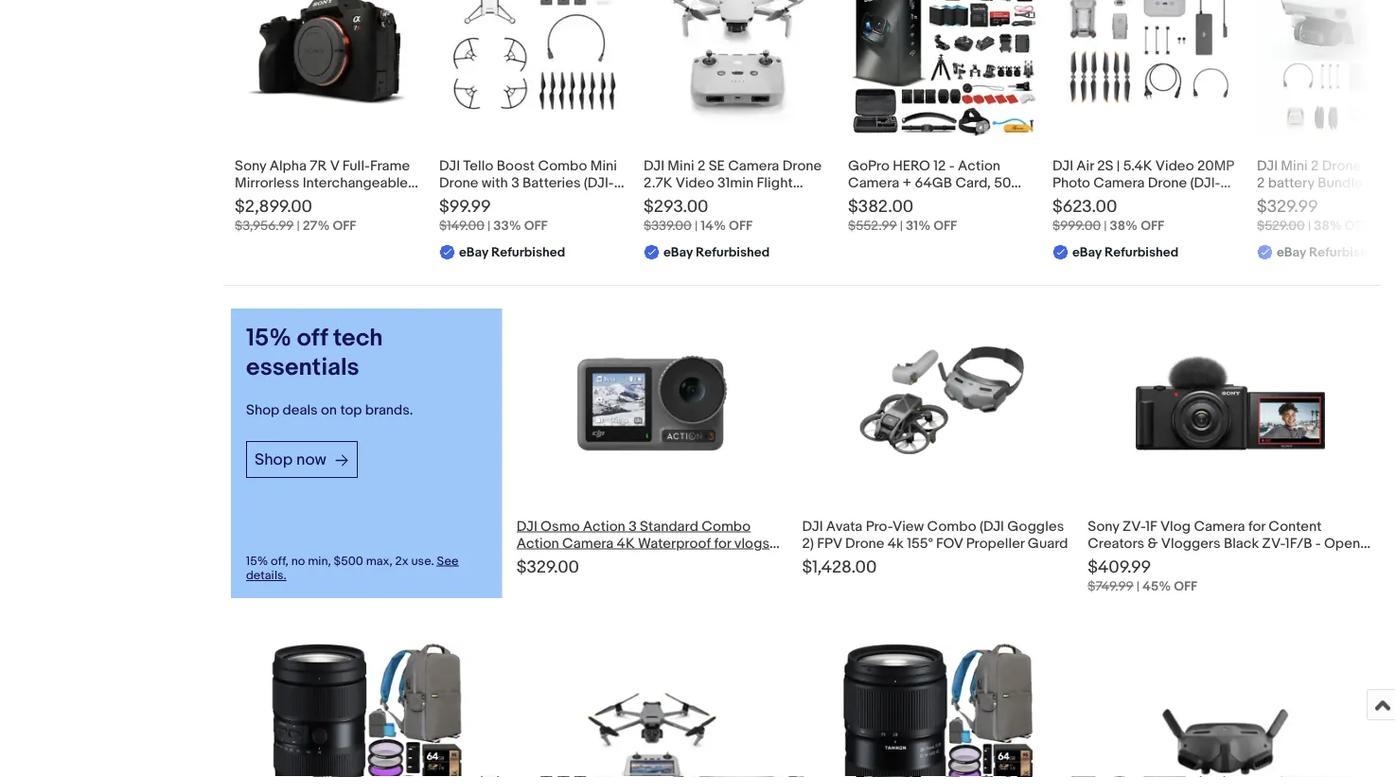 Task type: describe. For each thing, give the bounding box(es) containing it.
drone inside dji mini 2 se camera drone 2.7k video 31min flight (refurbished)
[[783, 157, 822, 174]]

refurbished for $293.00
[[696, 245, 770, 261]]

tamron 28-75mm f/2.8 di iii vxd g2 lens a063 for sony e-mount full frame bundle image
[[843, 644, 1033, 777]]

refurbished for $329.99
[[1309, 245, 1384, 261]]

dji osmo action 3 standard  combo action camera 4k waterproof for vlogs youtube image
[[558, 309, 747, 498]]

sony zv-1f vlog camera for content creators & vloggers black zv-1f/b - open box
[[1088, 518, 1361, 569]]

photo
[[1053, 174, 1091, 192]]

27%
[[303, 218, 330, 234]]

20mp
[[1198, 157, 1234, 174]]

camera inside the sony alpha 7r v full-frame mirrorless interchangeable lens camera (international
[[268, 192, 319, 209]]

dji tello boost combo mini drone with 3 batteries (dji- refurbished)
[[439, 157, 617, 209]]

5.4k
[[1124, 157, 1153, 174]]

$2,899.00 $3,956.99 | 27% off
[[235, 197, 356, 234]]

ebay refurbished for $623.00
[[1073, 245, 1179, 261]]

2)
[[802, 535, 814, 552]]

sony zv-1f vlog camera for content creators & vloggers black zv-1f/b - open box image
[[1136, 309, 1326, 498]]

155°
[[907, 535, 933, 552]]

off for $293.00
[[729, 218, 753, 234]]

33%
[[494, 218, 521, 234]]

top
[[340, 402, 362, 419]]

sony alpha 7r v full-frame mirrorless interchangeable lens camera (international
[[235, 157, 410, 209]]

1 horizontal spatial zv-
[[1263, 535, 1286, 552]]

ebay for $293.00
[[664, 245, 693, 261]]

use.
[[411, 554, 434, 569]]

15% for 15% off tech essentials
[[246, 324, 292, 353]]

v
[[330, 157, 339, 174]]

4k
[[888, 535, 904, 552]]

dji goggles 2 - lightweight and comfortable immersive flight goggles image
[[1124, 681, 1337, 777]]

max,
[[366, 554, 393, 569]]

essentials
[[246, 353, 359, 383]]

dji tello boost combo mini drone with 3 batteries (dji-refurbished) image
[[439, 0, 629, 138]]

off for $99.99
[[524, 218, 548, 234]]

tello
[[463, 157, 494, 174]]

min,
[[308, 554, 331, 569]]

3 inside dji tello boost combo mini drone with 3 batteries (dji- refurbished)
[[511, 174, 520, 192]]

combo inside dji osmo action 3 standard  combo action camera 4k waterproof for vlogs youtube
[[702, 518, 751, 535]]

$999.00
[[1053, 218, 1101, 234]]

pro-
[[866, 518, 893, 535]]

dji mini 2 se camera drone 2.7k video 31min flight (refurbished)
[[644, 157, 822, 209]]

dji air 2s | 5.4k video 20mp photo camera drone (dji- refurbished)
[[1053, 157, 1234, 209]]

$293.00 $339.00 | 14% off
[[644, 197, 753, 234]]

camera inside dji air 2s | 5.4k video 20mp photo camera drone (dji- refurbished)
[[1094, 174, 1145, 192]]

dji avata pro-view combo (dji goggles 2) fpv drone 4k 155° fov propeller guard $1,428.00
[[802, 518, 1068, 578]]

$552.99 text field
[[848, 218, 897, 234]]

fpv
[[817, 535, 842, 552]]

box
[[1088, 552, 1113, 569]]

goggles
[[1008, 518, 1065, 535]]

sony for $409.99
[[1088, 518, 1120, 535]]

| for $329.99
[[1308, 218, 1311, 234]]

dji avata pro-view combo (dji goggles 2) fpv drone 4k 155° fov propeller guard image
[[843, 309, 1033, 498]]

shop for shop deals on top brands.
[[246, 402, 279, 419]]

view
[[893, 518, 924, 535]]

shop now
[[255, 450, 327, 470]]

refurbished for $623.00
[[1105, 245, 1179, 261]]

refurbished)
[[439, 192, 535, 209]]

tamron 35-150mm f/2-2.8 di iii vxd lens a058 for sony e-mount full frame bundle image
[[272, 644, 461, 777]]

2
[[698, 157, 706, 174]]

$623.00 $999.00 | 38% off
[[1053, 197, 1165, 234]]

-
[[1316, 535, 1321, 552]]

black
[[1224, 535, 1259, 552]]

dji inside dji avata pro-view combo (dji goggles 2) fpv drone 4k 155° fov propeller guard $1,428.00
[[802, 518, 823, 535]]

0 horizontal spatial action
[[517, 535, 559, 552]]

deals
[[283, 402, 318, 419]]

$2,899.00
[[235, 197, 312, 218]]

(refurbished)
[[644, 192, 730, 209]]

$749.99
[[1088, 579, 1134, 595]]

(dji
[[980, 518, 1004, 535]]

$382.00 $552.99 | 31% off
[[848, 197, 957, 234]]

31min
[[718, 174, 754, 192]]

off for $623.00
[[1141, 218, 1165, 234]]

dji mini 2 se camera drone 2.7k video 31min flight (refurbished) image
[[644, 0, 833, 138]]

1f/b
[[1286, 535, 1313, 552]]

waterproof
[[638, 535, 711, 552]]

$329.99
[[1257, 197, 1318, 218]]

$99.99 $149.00 | 33% off
[[439, 197, 548, 234]]

3 inside dji osmo action 3 standard  combo action camera 4k waterproof for vlogs youtube
[[629, 518, 637, 535]]

for inside sony zv-1f vlog camera for content creators & vloggers black zv-1f/b - open box
[[1249, 518, 1266, 535]]

| for $293.00
[[695, 218, 698, 234]]

14%
[[701, 218, 726, 234]]

38% for $623.00
[[1110, 218, 1138, 234]]

vlogs
[[735, 535, 770, 552]]

$3,956.99
[[235, 218, 294, 234]]

15% off tech essentials
[[246, 324, 383, 383]]

ebay refurbished for $293.00
[[664, 245, 770, 261]]

$552.99
[[848, 218, 897, 234]]

drone inside dji tello boost combo mini drone with 3 batteries (dji- refurbished)
[[439, 174, 479, 192]]

refurbished for $99.99
[[491, 245, 566, 261]]

open
[[1324, 535, 1361, 552]]

sony for $2,899.00
[[235, 157, 266, 174]]

$339.00
[[644, 218, 692, 234]]

$339.00 text field
[[644, 218, 692, 234]]

see details.
[[246, 554, 459, 583]]

$149.00
[[439, 218, 485, 234]]

shop now link
[[246, 441, 358, 478]]

full-
[[342, 157, 370, 174]]

$500
[[334, 554, 363, 569]]

content
[[1269, 518, 1322, 535]]

$529.00
[[1257, 218, 1305, 234]]

(dji- inside dji air 2s | 5.4k video 20mp photo camera drone (dji- refurbished)
[[1191, 174, 1221, 192]]

brands.
[[365, 402, 413, 419]]

off for $2,899.00
[[333, 218, 356, 234]]

for inside dji osmo action 3 standard  combo action camera 4k waterproof for vlogs youtube
[[714, 535, 731, 552]]

4k
[[617, 535, 635, 552]]

on
[[321, 402, 337, 419]]

ebay for $329.99
[[1277, 245, 1307, 261]]

1 horizontal spatial action
[[583, 518, 626, 535]]

$382.00
[[848, 197, 914, 218]]

video inside dji mini 2 se camera drone 2.7k video 31min flight (refurbished)
[[676, 174, 714, 192]]

refurbished)
[[1053, 192, 1136, 209]]

31%
[[906, 218, 931, 234]]

combo inside dji tello boost combo mini drone with 3 batteries (dji- refurbished)
[[538, 157, 587, 174]]



Task type: vqa. For each thing, say whether or not it's contained in the screenshot.
Learn More link
no



Task type: locate. For each thing, give the bounding box(es) containing it.
sony up lens
[[235, 157, 266, 174]]

fov
[[936, 535, 963, 552]]

1 horizontal spatial (dji-
[[1191, 174, 1221, 192]]

$623.00
[[1053, 197, 1117, 218]]

guard
[[1028, 535, 1068, 552]]

mini
[[591, 157, 617, 174], [668, 157, 695, 174]]

dji left osmo
[[517, 518, 538, 535]]

38% down the refurbished)
[[1110, 218, 1138, 234]]

0 horizontal spatial 38%
[[1110, 218, 1138, 234]]

dji left tello on the left top
[[439, 157, 460, 174]]

1 horizontal spatial sony
[[1088, 518, 1120, 535]]

ebay refurbished down 14%
[[664, 245, 770, 261]]

sony
[[235, 157, 266, 174], [1088, 518, 1120, 535]]

refurbished down $623.00 $999.00 | 38% off
[[1105, 245, 1179, 261]]

| inside $2,899.00 $3,956.99 | 27% off
[[297, 218, 300, 234]]

3 right with
[[511, 174, 520, 192]]

dji inside dji osmo action 3 standard  combo action camera 4k waterproof for vlogs youtube
[[517, 518, 538, 535]]

zv-
[[1123, 518, 1146, 535], [1263, 535, 1286, 552]]

camera up 27% at the top of page
[[268, 192, 319, 209]]

4 refurbished from the left
[[1309, 245, 1384, 261]]

refurbished down the 33%
[[491, 245, 566, 261]]

sony alpha 7r v full-frame mirrorless interchangeable lens camera (international image
[[235, 0, 424, 138]]

off for $329.99
[[1345, 218, 1369, 234]]

ebay down $149.00 'text box'
[[459, 245, 489, 261]]

camera right se
[[728, 157, 780, 174]]

1f
[[1146, 518, 1157, 535]]

$99.99
[[439, 197, 491, 218]]

3
[[511, 174, 520, 192], [629, 518, 637, 535]]

zv- right black
[[1263, 535, 1286, 552]]

15% off, no min, $500 max, 2x use.
[[246, 554, 434, 569]]

38% down $329.99
[[1314, 218, 1342, 234]]

1 vertical spatial 15%
[[246, 554, 268, 569]]

$329.00
[[517, 557, 579, 578]]

2 15% from the top
[[246, 554, 268, 569]]

ebay refurbished down the 33%
[[459, 245, 566, 261]]

vlog
[[1161, 518, 1191, 535]]

$749.99 text field
[[1088, 579, 1134, 595]]

dji inside dji mini 2 se camera drone 2.7k video 31min flight (refurbished)
[[644, 157, 665, 174]]

3 refurbished from the left
[[1105, 245, 1179, 261]]

1 ebay from the left
[[459, 245, 489, 261]]

| right $529.00 text box
[[1308, 218, 1311, 234]]

drone up the $99.99
[[439, 174, 479, 192]]

lens
[[235, 192, 265, 209]]

off,
[[271, 554, 289, 569]]

ebay refurbished down $329.99 $529.00 | 38% off
[[1277, 245, 1384, 261]]

2 38% from the left
[[1314, 218, 1342, 234]]

1 vertical spatial shop
[[255, 450, 293, 470]]

youtube
[[517, 552, 571, 569]]

see details. link
[[246, 554, 459, 583]]

(dji- inside dji tello boost combo mini drone with 3 batteries (dji- refurbished)
[[584, 174, 614, 192]]

off right 27% at the top of page
[[333, 218, 356, 234]]

1 horizontal spatial for
[[1249, 518, 1266, 535]]

off right $529.00
[[1345, 218, 1369, 234]]

(dji-
[[584, 174, 614, 192], [1191, 174, 1221, 192]]

ebay down "$999.00" "text field"
[[1073, 245, 1102, 261]]

1 vertical spatial 3
[[629, 518, 637, 535]]

off for $409.99
[[1174, 579, 1198, 595]]

now
[[296, 450, 327, 470]]

ebay down $339.00
[[664, 245, 693, 261]]

off inside $409.99 $749.99 | 45% off
[[1174, 579, 1198, 595]]

| inside $409.99 $749.99 | 45% off
[[1137, 579, 1140, 595]]

15% off tech essentials shop deals on top brands. element
[[223, 286, 1381, 777]]

for left content at the bottom right of the page
[[1249, 518, 1266, 535]]

no
[[291, 554, 305, 569]]

38% for $329.99
[[1314, 218, 1342, 234]]

flight
[[757, 174, 793, 192]]

camera inside dji mini 2 se camera drone 2.7k video 31min flight (refurbished)
[[728, 157, 780, 174]]

|
[[1117, 157, 1120, 174], [297, 218, 300, 234], [488, 218, 491, 234], [695, 218, 698, 234], [900, 218, 903, 234], [1104, 218, 1107, 234], [1308, 218, 1311, 234], [1137, 579, 1140, 595]]

mini left 2
[[668, 157, 695, 174]]

drone inside dji avata pro-view combo (dji goggles 2) fpv drone 4k 155° fov propeller guard $1,428.00
[[845, 535, 885, 552]]

combo
[[538, 157, 587, 174], [702, 518, 751, 535], [927, 518, 977, 535]]

camera inside sony zv-1f vlog camera for content creators & vloggers black zv-1f/b - open box
[[1194, 518, 1246, 535]]

off
[[297, 324, 328, 353]]

1 horizontal spatial 38%
[[1314, 218, 1342, 234]]

for
[[1249, 518, 1266, 535], [714, 535, 731, 552]]

dji inside dji air 2s | 5.4k video 20mp photo camera drone (dji- refurbished)
[[1053, 157, 1074, 174]]

1 horizontal spatial combo
[[702, 518, 751, 535]]

4 ebay refurbished from the left
[[1277, 245, 1384, 261]]

shop
[[246, 402, 279, 419], [255, 450, 293, 470]]

| left 14%
[[695, 218, 698, 234]]

0 vertical spatial shop
[[246, 402, 279, 419]]

| inside $293.00 $339.00 | 14% off
[[695, 218, 698, 234]]

ebay refurbished down $623.00 $999.00 | 38% off
[[1073, 245, 1179, 261]]

off inside $329.99 $529.00 | 38% off
[[1345, 218, 1369, 234]]

1 horizontal spatial 3
[[629, 518, 637, 535]]

mini inside dji tello boost combo mini drone with 3 batteries (dji- refurbished)
[[591, 157, 617, 174]]

2 ebay from the left
[[664, 245, 693, 261]]

0 horizontal spatial combo
[[538, 157, 587, 174]]

ebay refurbished for $329.99
[[1277, 245, 1384, 261]]

with
[[482, 174, 508, 192]]

propeller
[[967, 535, 1025, 552]]

1 horizontal spatial video
[[1156, 157, 1194, 174]]

off inside $293.00 $339.00 | 14% off
[[729, 218, 753, 234]]

combo right standard
[[702, 518, 751, 535]]

shop left deals
[[246, 402, 279, 419]]

see
[[437, 554, 459, 569]]

creators
[[1088, 535, 1145, 552]]

shop left now
[[255, 450, 293, 470]]

| for $623.00
[[1104, 218, 1107, 234]]

38%
[[1110, 218, 1138, 234], [1314, 218, 1342, 234]]

dji for $623.00
[[1053, 157, 1074, 174]]

| for $382.00
[[900, 218, 903, 234]]

0 horizontal spatial sony
[[235, 157, 266, 174]]

15% left off
[[246, 324, 292, 353]]

| left 27% at the top of page
[[297, 218, 300, 234]]

0 horizontal spatial zv-
[[1123, 518, 1146, 535]]

dji for $99.99
[[439, 157, 460, 174]]

action up $329.00
[[517, 535, 559, 552]]

sony inside the sony alpha 7r v full-frame mirrorless interchangeable lens camera (international
[[235, 157, 266, 174]]

combo right boost
[[538, 157, 587, 174]]

$409.99 $749.99 | 45% off
[[1088, 557, 1198, 595]]

off
[[333, 218, 356, 234], [524, 218, 548, 234], [729, 218, 753, 234], [934, 218, 957, 234], [1141, 218, 1165, 234], [1345, 218, 1369, 234], [1174, 579, 1198, 595]]

off right 31%
[[934, 218, 957, 234]]

| left the 33%
[[488, 218, 491, 234]]

dji left air
[[1053, 157, 1074, 174]]

3 left standard
[[629, 518, 637, 535]]

0 horizontal spatial for
[[714, 535, 731, 552]]

combo left (dji
[[927, 518, 977, 535]]

mirrorless
[[235, 174, 299, 192]]

1 horizontal spatial mini
[[668, 157, 695, 174]]

1 15% from the top
[[246, 324, 292, 353]]

| inside $99.99 $149.00 | 33% off
[[488, 218, 491, 234]]

refurbished down 14%
[[696, 245, 770, 261]]

$1,428.00
[[802, 557, 877, 578]]

45%
[[1143, 579, 1171, 595]]

| inside dji air 2s | 5.4k video 20mp photo camera drone (dji- refurbished)
[[1117, 157, 1120, 174]]

sony up box
[[1088, 518, 1120, 535]]

dji mavic 3 pro fly more combo with dji rc image
[[546, 679, 759, 777]]

2 (dji- from the left
[[1191, 174, 1221, 192]]

(dji- right batteries at the left top
[[584, 174, 614, 192]]

1 mini from the left
[[591, 157, 617, 174]]

| down $623.00
[[1104, 218, 1107, 234]]

off right 45%
[[1174, 579, 1198, 595]]

osmo
[[541, 518, 580, 535]]

ebay down $529.00
[[1277, 245, 1307, 261]]

| inside $623.00 $999.00 | 38% off
[[1104, 218, 1107, 234]]

drone left 20mp
[[1148, 174, 1187, 192]]

avata
[[826, 518, 863, 535]]

dji inside dji tello boost combo mini drone with 3 batteries (dji- refurbished)
[[439, 157, 460, 174]]

(dji- right 5.4k
[[1191, 174, 1221, 192]]

$999.00 text field
[[1053, 218, 1101, 234]]

2x
[[395, 554, 409, 569]]

(international
[[323, 192, 407, 209]]

&
[[1148, 535, 1158, 552]]

15%
[[246, 324, 292, 353], [246, 554, 268, 569]]

dji mini 2 drone ready to fly 2 battery bundle and memory -certified refurbished image
[[1257, 0, 1397, 133]]

$529.00 text field
[[1257, 218, 1305, 234]]

video up '$293.00'
[[676, 174, 714, 192]]

3 ebay refurbished from the left
[[1073, 245, 1179, 261]]

0 horizontal spatial 3
[[511, 174, 520, 192]]

2s
[[1098, 157, 1114, 174]]

gopro hero 12 - action camera + 64gb card, 50 piece accessory kit, 2 batteries image
[[848, 0, 1038, 138]]

15% for 15% off, no min, $500 max, 2x use.
[[246, 554, 268, 569]]

dji for $293.00
[[644, 157, 665, 174]]

combo inside dji avata pro-view combo (dji goggles 2) fpv drone 4k 155° fov propeller guard $1,428.00
[[927, 518, 977, 535]]

mini right batteries at the left top
[[591, 157, 617, 174]]

| inside $329.99 $529.00 | 38% off
[[1308, 218, 1311, 234]]

2 ebay refurbished from the left
[[664, 245, 770, 261]]

drone left 4k
[[845, 535, 885, 552]]

| for $2,899.00
[[297, 218, 300, 234]]

1 38% from the left
[[1110, 218, 1138, 234]]

7r
[[310, 157, 327, 174]]

0 vertical spatial 3
[[511, 174, 520, 192]]

0 horizontal spatial video
[[676, 174, 714, 192]]

off right 14%
[[729, 218, 753, 234]]

$293.00
[[644, 197, 709, 218]]

air
[[1077, 157, 1094, 174]]

camera up $623.00 $999.00 | 38% off
[[1094, 174, 1145, 192]]

38% inside $623.00 $999.00 | 38% off
[[1110, 218, 1138, 234]]

video
[[1156, 157, 1194, 174], [676, 174, 714, 192]]

ebay refurbished
[[459, 245, 566, 261], [664, 245, 770, 261], [1073, 245, 1179, 261], [1277, 245, 1384, 261]]

interchangeable
[[303, 174, 408, 192]]

sony inside sony zv-1f vlog camera for content creators & vloggers black zv-1f/b - open box
[[1088, 518, 1120, 535]]

0 vertical spatial 15%
[[246, 324, 292, 353]]

| inside $382.00 $552.99 | 31% off
[[900, 218, 903, 234]]

off inside $2,899.00 $3,956.99 | 27% off
[[333, 218, 356, 234]]

alpha
[[270, 157, 307, 174]]

off inside $99.99 $149.00 | 33% off
[[524, 218, 548, 234]]

1 vertical spatial sony
[[1088, 518, 1120, 535]]

3 ebay from the left
[[1073, 245, 1102, 261]]

2 horizontal spatial combo
[[927, 518, 977, 535]]

$149.00 text field
[[439, 218, 485, 234]]

dji air 2s | 5.4k video 20mp photo camera drone (dji-refurbished) image
[[1053, 0, 1242, 109]]

off right the 33%
[[524, 218, 548, 234]]

ebay refurbished for $99.99
[[459, 245, 566, 261]]

off inside $382.00 $552.99 | 31% off
[[934, 218, 957, 234]]

4 ebay from the left
[[1277, 245, 1307, 261]]

batteries
[[523, 174, 581, 192]]

| for $409.99
[[1137, 579, 1140, 595]]

camera left 4k
[[562, 535, 614, 552]]

$329.99 $529.00 | 38% off
[[1257, 197, 1369, 234]]

| right the 2s on the right of the page
[[1117, 157, 1120, 174]]

| left 45%
[[1137, 579, 1140, 595]]

2 mini from the left
[[668, 157, 695, 174]]

dji up '$293.00'
[[644, 157, 665, 174]]

off inside $623.00 $999.00 | 38% off
[[1141, 218, 1165, 234]]

drone
[[783, 157, 822, 174], [439, 174, 479, 192], [1148, 174, 1187, 192], [845, 535, 885, 552]]

video inside dji air 2s | 5.4k video 20mp photo camera drone (dji- refurbished)
[[1156, 157, 1194, 174]]

ebay for $99.99
[[459, 245, 489, 261]]

1 ebay refurbished from the left
[[459, 245, 566, 261]]

0 vertical spatial sony
[[235, 157, 266, 174]]

2 refurbished from the left
[[696, 245, 770, 261]]

refurbished
[[491, 245, 566, 261], [696, 245, 770, 261], [1105, 245, 1179, 261], [1309, 245, 1384, 261]]

drone right 31min
[[783, 157, 822, 174]]

action right osmo
[[583, 518, 626, 535]]

| for $99.99
[[488, 218, 491, 234]]

1 (dji- from the left
[[584, 174, 614, 192]]

15% inside 15% off tech essentials
[[246, 324, 292, 353]]

0 horizontal spatial mini
[[591, 157, 617, 174]]

off down dji air 2s | 5.4k video 20mp photo camera drone (dji- refurbished)
[[1141, 218, 1165, 234]]

mini inside dji mini 2 se camera drone 2.7k video 31min flight (refurbished)
[[668, 157, 695, 174]]

frame
[[370, 157, 410, 174]]

15% left off,
[[246, 554, 268, 569]]

camera right vlog
[[1194, 518, 1246, 535]]

0 horizontal spatial (dji-
[[584, 174, 614, 192]]

for left vlogs
[[714, 535, 731, 552]]

dji left avata
[[802, 518, 823, 535]]

38% inside $329.99 $529.00 | 38% off
[[1314, 218, 1342, 234]]

standard
[[640, 518, 699, 535]]

video right 5.4k
[[1156, 157, 1194, 174]]

shop for shop now
[[255, 450, 293, 470]]

refurbished down $329.99 $529.00 | 38% off
[[1309, 245, 1384, 261]]

details.
[[246, 569, 287, 583]]

se
[[709, 157, 725, 174]]

shop deals on top brands.
[[246, 402, 413, 419]]

| left 31%
[[900, 218, 903, 234]]

$3,956.99 text field
[[235, 218, 294, 234]]

zv- left &
[[1123, 518, 1146, 535]]

2.7k
[[644, 174, 673, 192]]

camera
[[728, 157, 780, 174], [1094, 174, 1145, 192], [268, 192, 319, 209], [1194, 518, 1246, 535], [562, 535, 614, 552]]

drone inside dji air 2s | 5.4k video 20mp photo camera drone (dji- refurbished)
[[1148, 174, 1187, 192]]

$409.99
[[1088, 557, 1151, 578]]

dji osmo action 3 standard  combo action camera 4k waterproof for vlogs youtube
[[517, 518, 770, 569]]

1 refurbished from the left
[[491, 245, 566, 261]]

tech
[[333, 324, 383, 353]]

ebay for $623.00
[[1073, 245, 1102, 261]]

off for $382.00
[[934, 218, 957, 234]]

camera inside dji osmo action 3 standard  combo action camera 4k waterproof for vlogs youtube
[[562, 535, 614, 552]]



